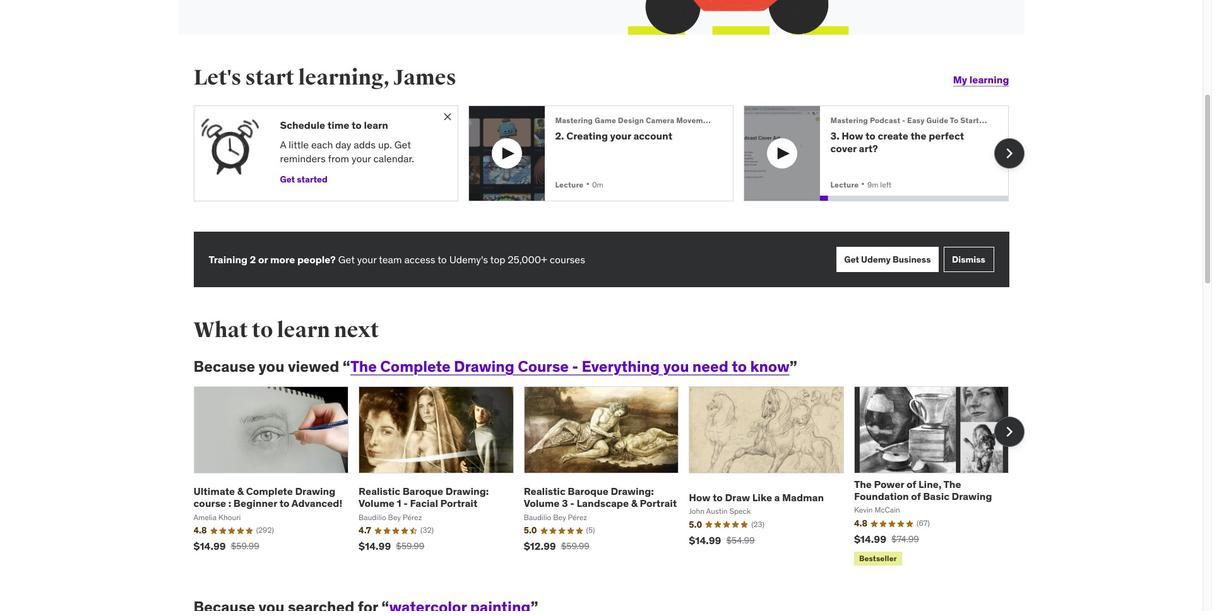 Task type: locate. For each thing, give the bounding box(es) containing it.
day
[[335, 138, 351, 151]]

carousel element containing the power of line, the foundation of basic drawing
[[193, 386, 1024, 568]]

how left draw
[[689, 491, 710, 504]]

0 horizontal spatial learn
[[277, 317, 330, 343]]

1 vertical spatial complete
[[246, 485, 293, 498]]

drawing left course
[[454, 357, 514, 376]]

more
[[270, 253, 295, 266]]

- right 1
[[404, 497, 408, 510]]

mastering up creating
[[555, 116, 593, 125]]

portrait right facial
[[440, 497, 477, 510]]

mastering up "3."
[[830, 116, 868, 125]]

1 volume from the left
[[359, 497, 395, 510]]

& right :
[[237, 485, 244, 498]]

1 horizontal spatial the
[[854, 478, 872, 490]]

get left started
[[280, 174, 295, 185]]

mastering inside mastering podcast -  easy guide to starting your podcast 3. how to create the perfect cover art?
[[830, 116, 868, 125]]

get udemy business
[[844, 254, 931, 265]]

volume
[[359, 497, 395, 510], [524, 497, 560, 510]]

your left team
[[357, 253, 377, 266]]

1 horizontal spatial realistic
[[524, 485, 565, 498]]

realistic
[[359, 485, 400, 498], [524, 485, 565, 498]]

0 vertical spatial carousel element
[[193, 105, 1084, 201]]

carousel element
[[193, 105, 1084, 201], [193, 386, 1024, 568]]

arcade
[[730, 116, 756, 125]]

advanced!
[[292, 497, 342, 510]]

close image
[[442, 110, 454, 123]]

drawing:
[[446, 485, 489, 498], [611, 485, 654, 498]]

to right beginner
[[279, 497, 290, 510]]

realistic for 3
[[524, 485, 565, 498]]

0 horizontal spatial you
[[259, 357, 284, 376]]

baroque inside the 'realistic baroque drawing: volume 3 - landscape & portrait'
[[568, 485, 608, 498]]

the left power
[[854, 478, 872, 490]]

• left 9m
[[861, 177, 865, 190]]

the complete drawing course - everything you need to know link
[[350, 357, 790, 376]]

drawing: inside realistic baroque drawing: volume 1 - facial portrait
[[446, 485, 489, 498]]

beginner
[[233, 497, 277, 510]]

drawing: inside the 'realistic baroque drawing: volume 3 - landscape & portrait'
[[611, 485, 654, 498]]

how inside mastering podcast -  easy guide to starting your podcast 3. how to create the perfect cover art?
[[842, 130, 863, 142]]

let's
[[193, 64, 241, 91]]

2 lecture from the left
[[830, 180, 859, 189]]

your inside a little each day adds up. get reminders from your calendar.
[[352, 152, 371, 165]]

need
[[692, 357, 728, 376]]

to left create
[[865, 130, 876, 142]]

easy
[[907, 116, 925, 125]]

• for lecture • 9m left
[[861, 177, 865, 190]]

account
[[633, 130, 672, 142]]

a
[[280, 138, 286, 151]]

3
[[562, 497, 568, 510]]

1 portrait from the left
[[440, 497, 477, 510]]

0 horizontal spatial &
[[237, 485, 244, 498]]

1 vertical spatial learn
[[277, 317, 330, 343]]

0 vertical spatial next image
[[999, 143, 1019, 164]]

1 horizontal spatial portrait
[[640, 497, 677, 510]]

25,000+
[[508, 253, 547, 266]]

1 drawing: from the left
[[446, 485, 489, 498]]

realistic inside realistic baroque drawing: volume 1 - facial portrait
[[359, 485, 400, 498]]

to right need
[[732, 357, 747, 376]]

portrait inside the 'realistic baroque drawing: volume 3 - landscape & portrait'
[[640, 497, 677, 510]]

lecture • 9m left
[[830, 177, 891, 190]]

like
[[752, 491, 772, 504]]

create
[[878, 130, 908, 142]]

1 baroque from the left
[[403, 485, 443, 498]]

1 horizontal spatial you
[[663, 357, 689, 376]]

2 horizontal spatial the
[[943, 478, 961, 490]]

0 horizontal spatial drawing:
[[446, 485, 489, 498]]

your down adds
[[352, 152, 371, 165]]

volume inside realistic baroque drawing: volume 1 - facial portrait
[[359, 497, 395, 510]]

1 realistic from the left
[[359, 485, 400, 498]]

0 horizontal spatial how
[[689, 491, 710, 504]]

lecture inside lecture • 0m
[[555, 180, 583, 189]]

0 horizontal spatial the
[[350, 357, 377, 376]]

1 carousel element from the top
[[193, 105, 1084, 201]]

adds
[[354, 138, 376, 151]]

to
[[352, 119, 362, 132], [865, 130, 876, 142], [438, 253, 447, 266], [252, 317, 273, 343], [732, 357, 747, 376], [713, 491, 723, 504], [279, 497, 290, 510]]

& right the landscape on the bottom
[[631, 497, 638, 510]]

1 horizontal spatial baroque
[[568, 485, 608, 498]]

baroque for facial
[[403, 485, 443, 498]]

1 horizontal spatial &
[[631, 497, 638, 510]]

• left 0m
[[586, 177, 590, 190]]

the
[[350, 357, 377, 376], [854, 478, 872, 490], [943, 478, 961, 490]]

get left udemy
[[844, 254, 859, 265]]

0 horizontal spatial drawing
[[295, 485, 335, 498]]

volume inside the 'realistic baroque drawing: volume 3 - landscape & portrait'
[[524, 497, 560, 510]]

how
[[842, 130, 863, 142], [689, 491, 710, 504]]

complete inside 'ultimate & complete drawing course : beginner to advanced!'
[[246, 485, 293, 498]]

mastering podcast -  easy guide to starting your podcast 3. how to create the perfect cover art?
[[830, 116, 1041, 154]]

1 horizontal spatial lecture
[[830, 180, 859, 189]]

calendar.
[[373, 152, 414, 165]]

the right line,
[[943, 478, 961, 490]]

1 vertical spatial carousel element
[[193, 386, 1024, 568]]

"
[[790, 357, 797, 376]]

carousel element containing schedule time to learn
[[193, 105, 1084, 201]]

lecture
[[555, 180, 583, 189], [830, 180, 859, 189]]

you left need
[[663, 357, 689, 376]]

your
[[610, 130, 631, 142], [352, 152, 371, 165], [357, 253, 377, 266]]

0 horizontal spatial •
[[586, 177, 590, 190]]

my
[[953, 73, 967, 86]]

the down next
[[350, 357, 377, 376]]

drawing: for &
[[611, 485, 654, 498]]

•
[[586, 177, 590, 190], [861, 177, 865, 190]]

1 vertical spatial next image
[[999, 422, 1019, 442]]

get inside a little each day adds up. get reminders from your calendar.
[[394, 138, 411, 151]]

2 mastering from the left
[[830, 116, 868, 125]]

left
[[880, 180, 891, 189]]

0 horizontal spatial lecture
[[555, 180, 583, 189]]

1 horizontal spatial drawing:
[[611, 485, 654, 498]]

your down design on the right top of page
[[610, 130, 631, 142]]

learn up up.
[[364, 119, 388, 132]]

baroque for landscape
[[568, 485, 608, 498]]

cover
[[830, 142, 857, 154]]

portrait
[[440, 497, 477, 510], [640, 497, 677, 510]]

2 • from the left
[[861, 177, 865, 190]]

0 horizontal spatial portrait
[[440, 497, 477, 510]]

to inside 'ultimate & complete drawing course : beginner to advanced!'
[[279, 497, 290, 510]]

0 vertical spatial your
[[610, 130, 631, 142]]

because you viewed " the complete drawing course - everything you need to know "
[[193, 357, 797, 376]]

1 mastering from the left
[[555, 116, 593, 125]]

lecture left 0m
[[555, 180, 583, 189]]

training
[[209, 253, 248, 266]]

you down what to learn next
[[259, 357, 284, 376]]

podcast up create
[[870, 116, 900, 125]]

0 vertical spatial how
[[842, 130, 863, 142]]

to inside mastering podcast -  easy guide to starting your podcast 3. how to create the perfect cover art?
[[865, 130, 876, 142]]

get up 'calendar.'
[[394, 138, 411, 151]]

0m
[[592, 180, 603, 189]]

drawing right basic
[[952, 490, 992, 503]]

0 vertical spatial learn
[[364, 119, 388, 132]]

volume left 1
[[359, 497, 395, 510]]

1 horizontal spatial learn
[[364, 119, 388, 132]]

complete
[[380, 357, 451, 376], [246, 485, 293, 498]]

2 next image from the top
[[999, 422, 1019, 442]]

1 horizontal spatial complete
[[380, 357, 451, 376]]

next image
[[999, 143, 1019, 164], [999, 422, 1019, 442]]

lecture for lecture • 9m left
[[830, 180, 859, 189]]

1 lecture from the left
[[555, 180, 583, 189]]

ultimate & complete drawing course : beginner to advanced! link
[[193, 485, 342, 510]]

dismiss button
[[943, 247, 994, 272]]

get
[[394, 138, 411, 151], [280, 174, 295, 185], [338, 253, 355, 266], [844, 254, 859, 265]]

lecture left 9m
[[830, 180, 859, 189]]

movements
[[676, 116, 719, 125]]

0 horizontal spatial realistic
[[359, 485, 400, 498]]

1 horizontal spatial volume
[[524, 497, 560, 510]]

schedule time to learn
[[280, 119, 388, 132]]

1 horizontal spatial drawing
[[454, 357, 514, 376]]

foundation
[[854, 490, 909, 503]]

2 baroque from the left
[[568, 485, 608, 498]]

9m
[[867, 180, 878, 189]]

2 drawing: from the left
[[611, 485, 654, 498]]

volume left 3
[[524, 497, 560, 510]]

1 horizontal spatial •
[[861, 177, 865, 190]]

udemy's
[[449, 253, 488, 266]]

0 horizontal spatial baroque
[[403, 485, 443, 498]]

a little each day adds up. get reminders from your calendar.
[[280, 138, 414, 165]]

guide
[[926, 116, 948, 125]]

1 vertical spatial how
[[689, 491, 710, 504]]

let's start learning, james
[[193, 64, 456, 91]]

lecture for lecture • 0m
[[555, 180, 583, 189]]

learn
[[364, 119, 388, 132], [277, 317, 330, 343]]

1 horizontal spatial mastering
[[830, 116, 868, 125]]

carousel element for the complete drawing course - everything you need to know link
[[193, 386, 1024, 568]]

2
[[250, 253, 256, 266]]

studio
[[758, 116, 783, 125]]

facial
[[410, 497, 438, 510]]

to right time
[[352, 119, 362, 132]]

- right 3
[[570, 497, 574, 510]]

&
[[237, 485, 244, 498], [631, 497, 638, 510]]

1 • from the left
[[586, 177, 590, 190]]

1 next image from the top
[[999, 143, 1019, 164]]

viewed
[[288, 357, 339, 376]]

0 horizontal spatial complete
[[246, 485, 293, 498]]

drawing: for portrait
[[446, 485, 489, 498]]

2 portrait from the left
[[640, 497, 677, 510]]

drawing right beginner
[[295, 485, 335, 498]]

- inside mastering podcast -  easy guide to starting your podcast 3. how to create the perfect cover art?
[[902, 116, 905, 125]]

what to learn next
[[193, 317, 379, 343]]

mastering inside the mastering game design camera movements in arcade studio 2. creating your account
[[555, 116, 593, 125]]

0 horizontal spatial mastering
[[555, 116, 593, 125]]

realistic left the landscape on the bottom
[[524, 485, 565, 498]]

-
[[902, 116, 905, 125], [572, 357, 578, 376], [404, 497, 408, 510], [570, 497, 574, 510]]

mastering
[[555, 116, 593, 125], [830, 116, 868, 125]]

learn up viewed
[[277, 317, 330, 343]]

lecture inside lecture • 9m left
[[830, 180, 859, 189]]

2 volume from the left
[[524, 497, 560, 510]]

2 carousel element from the top
[[193, 386, 1024, 568]]

2.
[[555, 130, 564, 142]]

1 vertical spatial your
[[352, 152, 371, 165]]

up.
[[378, 138, 392, 151]]

0 horizontal spatial volume
[[359, 497, 395, 510]]

baroque
[[403, 485, 443, 498], [568, 485, 608, 498]]

1 horizontal spatial how
[[842, 130, 863, 142]]

2 horizontal spatial drawing
[[952, 490, 992, 503]]

2 realistic from the left
[[524, 485, 565, 498]]

portrait right the landscape on the bottom
[[640, 497, 677, 510]]

mastering game design camera movements in arcade studio 2. creating your account
[[555, 116, 783, 142]]

- left easy
[[902, 116, 905, 125]]

you
[[259, 357, 284, 376], [663, 357, 689, 376]]

what
[[193, 317, 248, 343]]

realistic left facial
[[359, 485, 400, 498]]

baroque inside realistic baroque drawing: volume 1 - facial portrait
[[403, 485, 443, 498]]

podcast right your
[[1011, 116, 1041, 125]]

realistic inside the 'realistic baroque drawing: volume 3 - landscape & portrait'
[[524, 485, 565, 498]]

drawing inside the power of line, the foundation of basic drawing
[[952, 490, 992, 503]]

1 horizontal spatial podcast
[[1011, 116, 1041, 125]]

0 horizontal spatial podcast
[[870, 116, 900, 125]]

the power of line, the foundation of basic drawing link
[[854, 478, 992, 503]]

how right "3."
[[842, 130, 863, 142]]



Task type: describe. For each thing, give the bounding box(es) containing it.
ultimate
[[193, 485, 235, 498]]

to left draw
[[713, 491, 723, 504]]

game
[[595, 116, 616, 125]]

everything
[[582, 357, 660, 376]]

& inside 'ultimate & complete drawing course : beginner to advanced!'
[[237, 485, 244, 498]]

next
[[334, 317, 379, 343]]

the
[[911, 130, 926, 142]]

1
[[397, 497, 401, 510]]

volume for realistic baroque drawing: volume 1 - facial portrait
[[359, 497, 395, 510]]

people?
[[297, 253, 336, 266]]

get right people?
[[338, 253, 355, 266]]

learning
[[969, 73, 1009, 86]]

draw
[[725, 491, 750, 504]]

your
[[993, 116, 1009, 125]]

to
[[950, 116, 959, 125]]

to right access
[[438, 253, 447, 266]]

realistic baroque drawing: volume 3 - landscape & portrait
[[524, 485, 677, 510]]

your inside the mastering game design camera movements in arcade studio 2. creating your account
[[610, 130, 631, 142]]

:
[[228, 497, 231, 510]]

training 2 or more people? get your team access to udemy's top 25,000+ courses
[[209, 253, 585, 266]]

get udemy business link
[[837, 247, 938, 272]]

get inside get started button
[[280, 174, 295, 185]]

& inside the 'realistic baroque drawing: volume 3 - landscape & portrait'
[[631, 497, 638, 510]]

0 vertical spatial complete
[[380, 357, 451, 376]]

from
[[328, 152, 349, 165]]

- right course
[[572, 357, 578, 376]]

art?
[[859, 142, 878, 154]]

schedule
[[280, 119, 325, 132]]

because
[[193, 357, 255, 376]]

basic
[[923, 490, 949, 503]]

time
[[327, 119, 349, 132]]

the power of line, the foundation of basic drawing
[[854, 478, 992, 503]]

2 you from the left
[[663, 357, 689, 376]]

how to draw like a madman link
[[689, 491, 824, 504]]

"
[[343, 357, 350, 376]]

camera
[[646, 116, 674, 125]]

realistic for 1
[[359, 485, 400, 498]]

next image for the complete drawing course - everything you need to know link
[[999, 422, 1019, 442]]

top
[[490, 253, 505, 266]]

learn inside carousel element
[[364, 119, 388, 132]]

line,
[[918, 478, 942, 490]]

team
[[379, 253, 402, 266]]

1 you from the left
[[259, 357, 284, 376]]

realistic baroque drawing: volume 1 - facial portrait
[[359, 485, 489, 510]]

each
[[311, 138, 333, 151]]

james
[[394, 64, 456, 91]]

how to draw like a madman
[[689, 491, 824, 504]]

my learning
[[953, 73, 1009, 86]]

3% complete image
[[820, 196, 828, 201]]

the for foundation
[[943, 478, 961, 490]]

starting
[[960, 116, 991, 125]]

2 podcast from the left
[[1011, 116, 1041, 125]]

- inside the 'realistic baroque drawing: volume 3 - landscape & portrait'
[[570, 497, 574, 510]]

3.
[[830, 130, 839, 142]]

mastering for creating
[[555, 116, 593, 125]]

reminders
[[280, 152, 326, 165]]

of left basic
[[911, 490, 921, 503]]

1 podcast from the left
[[870, 116, 900, 125]]

learning,
[[298, 64, 390, 91]]

carousel element for 'my learning' link
[[193, 105, 1084, 201]]

realistic baroque drawing: volume 1 - facial portrait link
[[359, 485, 489, 510]]

volume for realistic baroque drawing: volume 3 - landscape & portrait
[[524, 497, 560, 510]]

courses
[[550, 253, 585, 266]]

course
[[193, 497, 226, 510]]

next image for 'my learning' link
[[999, 143, 1019, 164]]

perfect
[[929, 130, 964, 142]]

of left line,
[[907, 478, 916, 490]]

design
[[618, 116, 644, 125]]

power
[[874, 478, 904, 490]]

the for complete
[[350, 357, 377, 376]]

mastering for 3.
[[830, 116, 868, 125]]

access
[[404, 253, 435, 266]]

get started
[[280, 174, 328, 185]]

portrait inside realistic baroque drawing: volume 1 - facial portrait
[[440, 497, 477, 510]]

little
[[289, 138, 309, 151]]

dismiss
[[952, 254, 985, 265]]

know
[[750, 357, 790, 376]]

ultimate & complete drawing course : beginner to advanced!
[[193, 485, 342, 510]]

to right "what"
[[252, 317, 273, 343]]

course
[[518, 357, 569, 376]]

started
[[297, 174, 328, 185]]

- inside realistic baroque drawing: volume 1 - facial portrait
[[404, 497, 408, 510]]

get inside get udemy business link
[[844, 254, 859, 265]]

business
[[893, 254, 931, 265]]

• for lecture • 0m
[[586, 177, 590, 190]]

landscape
[[577, 497, 629, 510]]

2. creating your account link
[[555, 130, 713, 142]]

madman
[[782, 491, 824, 504]]

lecture • 0m
[[555, 177, 603, 190]]

or
[[258, 253, 268, 266]]

2 vertical spatial your
[[357, 253, 377, 266]]

udemy
[[861, 254, 891, 265]]

3. how to create the perfect cover art? link
[[830, 130, 988, 155]]

a
[[774, 491, 780, 504]]

drawing inside 'ultimate & complete drawing course : beginner to advanced!'
[[295, 485, 335, 498]]

get started button
[[280, 171, 328, 188]]

creating
[[566, 130, 608, 142]]



Task type: vqa. For each thing, say whether or not it's contained in the screenshot.
Realistic associated with 1
yes



